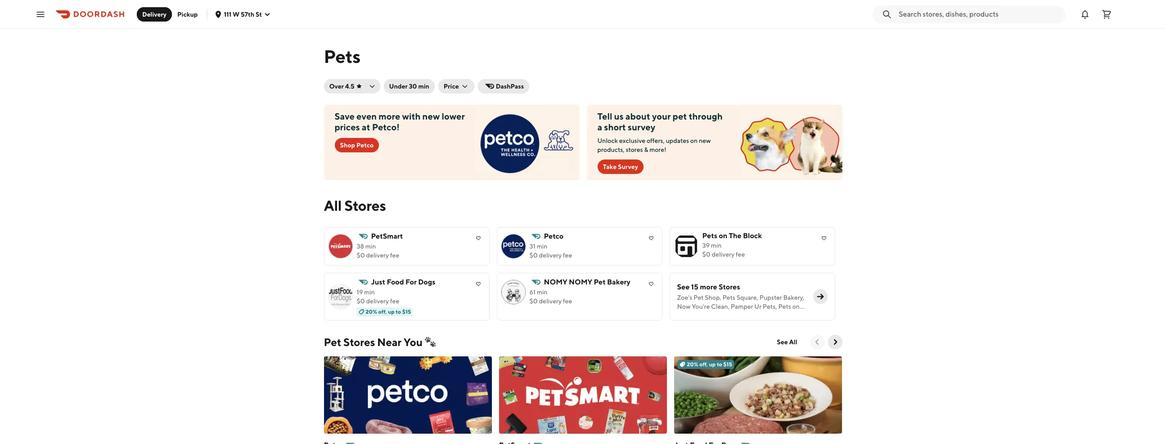 Task type: describe. For each thing, give the bounding box(es) containing it.
short
[[604, 122, 626, 132]]

unlock exclusive offers, updates on new products, stores & more!
[[598, 137, 711, 154]]

with
[[402, 111, 421, 122]]

williams,
[[751, 313, 778, 320]]

see all
[[777, 339, 798, 346]]

more!
[[650, 146, 667, 154]]

38
[[357, 243, 364, 250]]

see for 15
[[677, 283, 690, 292]]

price
[[444, 83, 459, 90]]

duane
[[677, 322, 696, 329]]

delivery for petco
[[539, 252, 562, 259]]

pickup
[[177, 11, 198, 18]]

pet stores near you 🐾
[[324, 336, 436, 349]]

morton
[[729, 313, 750, 320]]

&
[[645, 146, 649, 154]]

19 min $0 delivery fee
[[357, 289, 400, 305]]

take survey
[[603, 163, 639, 171]]

petsmart
[[371, 232, 403, 241]]

dashpass button
[[478, 79, 530, 94]]

nomy nomy pet bakery
[[544, 278, 631, 287]]

see for all
[[777, 339, 788, 346]]

20% off, up to $15
[[366, 309, 411, 316]]

under 30 min button
[[384, 79, 435, 94]]

through
[[689, 111, 723, 122]]

zoe's
[[677, 295, 693, 302]]

$0 for nomy nomy pet bakery
[[530, 298, 538, 305]]

block
[[743, 232, 762, 240]]

cvs,
[[779, 313, 793, 320]]

0 horizontal spatial pet
[[324, 336, 341, 349]]

dogs
[[418, 278, 436, 287]]

delivery for nomy nomy pet bakery
[[539, 298, 562, 305]]

price button
[[439, 79, 474, 94]]

updates
[[666, 137, 689, 145]]

products,
[[598, 146, 625, 154]]

lower
[[442, 111, 465, 122]]

0 vertical spatial pet
[[594, 278, 606, 287]]

stores for pet stores near you 🐾
[[344, 336, 375, 349]]

even
[[357, 111, 377, 122]]

pets up cvs,
[[779, 304, 792, 311]]

petco inside button
[[357, 142, 374, 149]]

🐾
[[425, 336, 436, 349]]

prices
[[335, 122, 360, 132]]

pamper
[[731, 304, 754, 311]]

30
[[409, 83, 417, 90]]

20%
[[366, 309, 377, 316]]

a
[[598, 122, 603, 132]]

survey
[[618, 163, 639, 171]]

$0 for petco
[[530, 252, 538, 259]]

stores inside see 15 more stores zoe's pet shop, pets square, pupster bakery, now you're clean, pamper ur pets, pets on broadway nyc 2, morton williams, cvs, duane reade, target
[[719, 283, 741, 292]]

square,
[[737, 295, 759, 302]]

w
[[233, 11, 240, 18]]

more for stores
[[700, 283, 718, 292]]

take
[[603, 163, 617, 171]]

fee for nomy nomy pet bakery
[[563, 298, 572, 305]]

shop,
[[705, 295, 722, 302]]

on inside pets on the block 39 min $0 delivery fee
[[719, 232, 728, 240]]

2 nomy from the left
[[569, 278, 593, 287]]

57th
[[241, 11, 254, 18]]

over 4.5 button
[[324, 79, 380, 94]]

your
[[652, 111, 671, 122]]

min for petsmart
[[366, 243, 376, 250]]

111
[[224, 11, 232, 18]]

the
[[729, 232, 742, 240]]

dashpass
[[496, 83, 524, 90]]

tell us about your pet through a short survey
[[598, 111, 723, 132]]

pets on the block 39 min $0 delivery fee
[[703, 232, 762, 258]]

survey
[[628, 122, 656, 132]]

38 min $0 delivery fee
[[357, 243, 400, 259]]

fee for just food for dogs
[[390, 298, 400, 305]]

111 w 57th st button
[[215, 11, 271, 18]]

delivery
[[142, 11, 167, 18]]

over 4.5
[[329, 83, 355, 90]]

under
[[389, 83, 408, 90]]

pupster
[[760, 295, 782, 302]]

petco!
[[372, 122, 400, 132]]

min for just food for dogs
[[364, 289, 375, 296]]

near
[[377, 336, 402, 349]]

unlock
[[598, 137, 618, 145]]

1 horizontal spatial petco
[[544, 232, 564, 241]]

just food for dogs
[[371, 278, 436, 287]]

delivery for petsmart
[[366, 252, 389, 259]]

see all image
[[816, 293, 825, 302]]

new inside save even more with new lower prices at petco!
[[423, 111, 440, 122]]

4.5
[[345, 83, 355, 90]]

61 min $0 delivery fee
[[530, 289, 572, 305]]

2,
[[722, 313, 727, 320]]

$15
[[402, 309, 411, 316]]

31 min $0 delivery fee
[[530, 243, 572, 259]]

$0 inside pets on the block 39 min $0 delivery fee
[[703, 251, 711, 258]]

pets inside pets on the block 39 min $0 delivery fee
[[703, 232, 718, 240]]

off,
[[379, 309, 387, 316]]



Task type: vqa. For each thing, say whether or not it's contained in the screenshot.
the $15
yes



Task type: locate. For each thing, give the bounding box(es) containing it.
0 horizontal spatial nomy
[[544, 278, 568, 287]]

fee inside '61 min $0 delivery fee'
[[563, 298, 572, 305]]

min for nomy nomy pet bakery
[[537, 289, 548, 296]]

shop petco
[[340, 142, 374, 149]]

save
[[335, 111, 355, 122]]

0 vertical spatial petco
[[357, 142, 374, 149]]

delivery for just food for dogs
[[366, 298, 389, 305]]

see 15 more stores zoe's pet shop, pets square, pupster bakery, now you're clean, pamper ur pets, pets on broadway nyc 2, morton williams, cvs, duane reade, target
[[677, 283, 805, 329]]

fee inside 19 min $0 delivery fee
[[390, 298, 400, 305]]

15
[[691, 283, 699, 292]]

all
[[324, 197, 342, 214], [790, 339, 798, 346]]

Store search: begin typing to search for stores available on DoorDash text field
[[899, 9, 1060, 19]]

1 horizontal spatial more
[[700, 283, 718, 292]]

pets
[[324, 46, 361, 67], [703, 232, 718, 240], [723, 295, 736, 302], [779, 304, 792, 311]]

delivery down the petsmart
[[366, 252, 389, 259]]

min
[[419, 83, 430, 90], [711, 242, 722, 249], [366, 243, 376, 250], [537, 243, 548, 250], [364, 289, 375, 296], [537, 289, 548, 296]]

min inside button
[[419, 83, 430, 90]]

$0
[[703, 251, 711, 258], [357, 252, 365, 259], [530, 252, 538, 259], [357, 298, 365, 305], [530, 298, 538, 305]]

notification bell image
[[1080, 9, 1091, 20]]

31
[[530, 243, 536, 250]]

on right updates
[[691, 137, 698, 145]]

1 nomy from the left
[[544, 278, 568, 287]]

1 horizontal spatial all
[[790, 339, 798, 346]]

at
[[362, 122, 370, 132]]

min for petco
[[537, 243, 548, 250]]

min inside 38 min $0 delivery fee
[[366, 243, 376, 250]]

0 vertical spatial on
[[691, 137, 698, 145]]

new
[[423, 111, 440, 122], [699, 137, 711, 145]]

over
[[329, 83, 344, 90]]

$0 inside '61 min $0 delivery fee'
[[530, 298, 538, 305]]

$0 down 38
[[357, 252, 365, 259]]

$0 inside 31 min $0 delivery fee
[[530, 252, 538, 259]]

under 30 min
[[389, 83, 430, 90]]

0 vertical spatial see
[[677, 283, 690, 292]]

delivery up '61 min $0 delivery fee'
[[539, 252, 562, 259]]

petco up 31 min $0 delivery fee
[[544, 232, 564, 241]]

fee up up
[[390, 298, 400, 305]]

stores up the petsmart
[[345, 197, 386, 214]]

0 horizontal spatial new
[[423, 111, 440, 122]]

1 vertical spatial stores
[[719, 283, 741, 292]]

min right 39
[[711, 242, 722, 249]]

more inside save even more with new lower prices at petco!
[[379, 111, 401, 122]]

clean,
[[712, 304, 730, 311]]

offers,
[[647, 137, 665, 145]]

more up shop,
[[700, 283, 718, 292]]

open menu image
[[35, 9, 46, 20]]

previous button of carousel image
[[813, 338, 822, 347]]

see down cvs,
[[777, 339, 788, 346]]

1 vertical spatial petco
[[544, 232, 564, 241]]

nomy
[[544, 278, 568, 287], [569, 278, 593, 287]]

pets up clean,
[[723, 295, 736, 302]]

more for with
[[379, 111, 401, 122]]

delivery
[[712, 251, 735, 258], [366, 252, 389, 259], [539, 252, 562, 259], [366, 298, 389, 305], [539, 298, 562, 305]]

0 horizontal spatial see
[[677, 283, 690, 292]]

pickup button
[[172, 7, 203, 21]]

0 horizontal spatial petco
[[357, 142, 374, 149]]

fee down the petsmart
[[390, 252, 400, 259]]

stores left near
[[344, 336, 375, 349]]

stores inside pet stores near you 🐾 link
[[344, 336, 375, 349]]

food
[[387, 278, 404, 287]]

bakery,
[[784, 295, 805, 302]]

min inside 19 min $0 delivery fee
[[364, 289, 375, 296]]

more up petco!
[[379, 111, 401, 122]]

0 vertical spatial all
[[324, 197, 342, 214]]

for
[[406, 278, 417, 287]]

1 vertical spatial all
[[790, 339, 798, 346]]

stores up shop,
[[719, 283, 741, 292]]

2 horizontal spatial on
[[793, 304, 800, 311]]

on down bakery,
[[793, 304, 800, 311]]

$0 down the 61
[[530, 298, 538, 305]]

0 horizontal spatial all
[[324, 197, 342, 214]]

1 horizontal spatial nomy
[[569, 278, 593, 287]]

delivery inside 19 min $0 delivery fee
[[366, 298, 389, 305]]

broadway
[[677, 313, 706, 320]]

about
[[626, 111, 651, 122]]

1 horizontal spatial new
[[699, 137, 711, 145]]

0 vertical spatial stores
[[345, 197, 386, 214]]

delivery button
[[137, 7, 172, 21]]

1 vertical spatial pet
[[694, 295, 704, 302]]

1 horizontal spatial see
[[777, 339, 788, 346]]

0 vertical spatial more
[[379, 111, 401, 122]]

on inside "unlock exclusive offers, updates on new products, stores & more!"
[[691, 137, 698, 145]]

delivery down the nomy nomy pet bakery
[[539, 298, 562, 305]]

save even more with new lower prices at petco!
[[335, 111, 465, 132]]

min right 30
[[419, 83, 430, 90]]

delivery down the
[[712, 251, 735, 258]]

pets,
[[763, 304, 778, 311]]

delivery inside 38 min $0 delivery fee
[[366, 252, 389, 259]]

see inside see 15 more stores zoe's pet shop, pets square, pupster bakery, now you're clean, pamper ur pets, pets on broadway nyc 2, morton williams, cvs, duane reade, target
[[677, 283, 690, 292]]

us
[[614, 111, 624, 122]]

2 vertical spatial on
[[793, 304, 800, 311]]

min inside pets on the block 39 min $0 delivery fee
[[711, 242, 722, 249]]

ur
[[755, 304, 762, 311]]

1 vertical spatial more
[[700, 283, 718, 292]]

$0 down 31 at the left bottom
[[530, 252, 538, 259]]

min right 31 at the left bottom
[[537, 243, 548, 250]]

0 items, open order cart image
[[1102, 9, 1113, 20]]

0 horizontal spatial more
[[379, 111, 401, 122]]

$0 down 19
[[357, 298, 365, 305]]

min right 19
[[364, 289, 375, 296]]

2 vertical spatial stores
[[344, 336, 375, 349]]

bakery
[[607, 278, 631, 287]]

1 vertical spatial on
[[719, 232, 728, 240]]

on inside see 15 more stores zoe's pet shop, pets square, pupster bakery, now you're clean, pamper ur pets, pets on broadway nyc 2, morton williams, cvs, duane reade, target
[[793, 304, 800, 311]]

next button of carousel image
[[831, 338, 840, 347]]

fee inside pets on the block 39 min $0 delivery fee
[[736, 251, 745, 258]]

$0 for petsmart
[[357, 252, 365, 259]]

stores
[[626, 146, 643, 154]]

fee down the
[[736, 251, 745, 258]]

take survey button
[[598, 160, 644, 174]]

more inside see 15 more stores zoe's pet shop, pets square, pupster bakery, now you're clean, pamper ur pets, pets on broadway nyc 2, morton williams, cvs, duane reade, target
[[700, 283, 718, 292]]

all stores
[[324, 197, 386, 214]]

1 vertical spatial see
[[777, 339, 788, 346]]

pets up 39
[[703, 232, 718, 240]]

see up zoe's
[[677, 283, 690, 292]]

min inside 31 min $0 delivery fee
[[537, 243, 548, 250]]

61
[[530, 289, 536, 296]]

$0 down 39
[[703, 251, 711, 258]]

you're
[[692, 304, 710, 311]]

min inside '61 min $0 delivery fee'
[[537, 289, 548, 296]]

$0 inside 38 min $0 delivery fee
[[357, 252, 365, 259]]

2 vertical spatial pet
[[324, 336, 341, 349]]

111 w 57th st
[[224, 11, 262, 18]]

tell
[[598, 111, 613, 122]]

you
[[404, 336, 423, 349]]

stores for all stores
[[345, 197, 386, 214]]

min right 38
[[366, 243, 376, 250]]

pet inside see 15 more stores zoe's pet shop, pets square, pupster bakery, now you're clean, pamper ur pets, pets on broadway nyc 2, morton williams, cvs, duane reade, target
[[694, 295, 704, 302]]

delivery inside '61 min $0 delivery fee'
[[539, 298, 562, 305]]

fee inside 38 min $0 delivery fee
[[390, 252, 400, 259]]

just
[[371, 278, 386, 287]]

new inside "unlock exclusive offers, updates on new products, stores & more!"
[[699, 137, 711, 145]]

pet stores near you 🐾 link
[[324, 335, 436, 350]]

shop petco button
[[335, 138, 379, 153]]

19
[[357, 289, 363, 296]]

fee for petco
[[563, 252, 572, 259]]

st
[[256, 11, 262, 18]]

1 vertical spatial new
[[699, 137, 711, 145]]

delivery inside 31 min $0 delivery fee
[[539, 252, 562, 259]]

on left the
[[719, 232, 728, 240]]

fee
[[736, 251, 745, 258], [390, 252, 400, 259], [563, 252, 572, 259], [390, 298, 400, 305], [563, 298, 572, 305]]

up
[[388, 309, 395, 316]]

new right with
[[423, 111, 440, 122]]

pets up over 4.5
[[324, 46, 361, 67]]

1 horizontal spatial on
[[719, 232, 728, 240]]

target
[[719, 322, 738, 329]]

on
[[691, 137, 698, 145], [719, 232, 728, 240], [793, 304, 800, 311]]

reade,
[[698, 322, 718, 329]]

fee for petsmart
[[390, 252, 400, 259]]

petco
[[357, 142, 374, 149], [544, 232, 564, 241]]

see all link
[[772, 335, 803, 350]]

fee inside 31 min $0 delivery fee
[[563, 252, 572, 259]]

1 horizontal spatial pet
[[594, 278, 606, 287]]

min right the 61
[[537, 289, 548, 296]]

petco right shop
[[357, 142, 374, 149]]

pet
[[594, 278, 606, 287], [694, 295, 704, 302], [324, 336, 341, 349]]

delivery up off,
[[366, 298, 389, 305]]

2 horizontal spatial pet
[[694, 295, 704, 302]]

delivery inside pets on the block 39 min $0 delivery fee
[[712, 251, 735, 258]]

new down "through"
[[699, 137, 711, 145]]

now
[[677, 304, 691, 311]]

$0 inside 19 min $0 delivery fee
[[357, 298, 365, 305]]

$0 for just food for dogs
[[357, 298, 365, 305]]

pet
[[673, 111, 687, 122]]

0 horizontal spatial on
[[691, 137, 698, 145]]

fee down the nomy nomy pet bakery
[[563, 298, 572, 305]]

more
[[379, 111, 401, 122], [700, 283, 718, 292]]

to
[[396, 309, 401, 316]]

0 vertical spatial new
[[423, 111, 440, 122]]

fee up the nomy nomy pet bakery
[[563, 252, 572, 259]]



